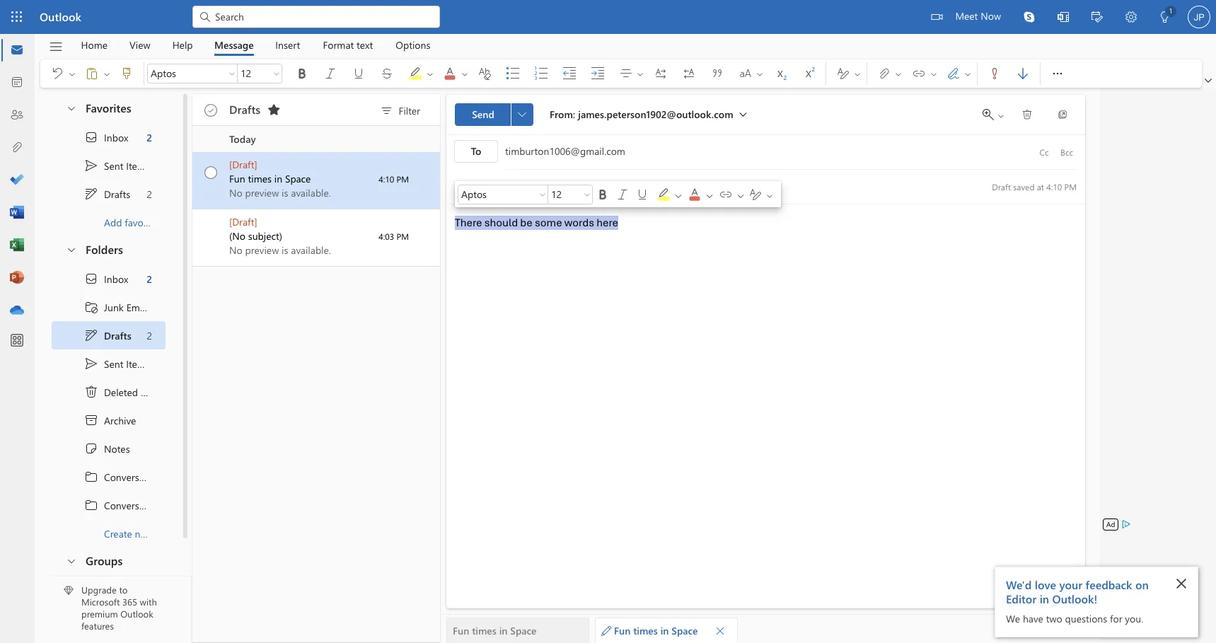 Task type: vqa. For each thing, say whether or not it's contained in the screenshot.
bottommost Select a conversation option
no



Task type: describe. For each thing, give the bounding box(es) containing it.

[[1057, 109, 1068, 120]]

 button
[[1012, 0, 1046, 34]]


[[715, 626, 725, 636]]


[[380, 67, 394, 81]]

from
[[550, 107, 573, 121]]

2 for first  tree item from the bottom
[[147, 272, 152, 285]]

reading pane main content
[[441, 88, 1100, 643]]

 inside favorites tree
[[84, 158, 98, 173]]

here
[[597, 216, 618, 230]]

 button
[[1114, 0, 1148, 36]]

 left font size text field
[[538, 190, 547, 199]]

 inside favorites tree
[[84, 130, 98, 144]]

 
[[947, 67, 972, 81]]

 sent items inside tree
[[84, 357, 150, 371]]

junk
[[104, 300, 124, 314]]

tree containing 
[[52, 265, 181, 548]]

view
[[130, 38, 150, 51]]

 button
[[710, 621, 730, 641]]

sent inside favorites tree
[[104, 159, 123, 172]]

 button right font size text field
[[582, 185, 593, 204]]

add
[[104, 215, 122, 229]]

word image
[[10, 206, 24, 220]]

 right font size text box
[[272, 69, 281, 78]]

 
[[739, 67, 764, 81]]

outlook link
[[40, 0, 81, 34]]

  
[[596, 187, 650, 202]]

 
[[50, 67, 76, 81]]

is for times
[[282, 186, 288, 200]]

 inside button
[[323, 67, 337, 81]]

2  tree item from the top
[[52, 265, 166, 293]]

 button inside clipboard group
[[101, 62, 112, 85]]

1  tree item from the top
[[52, 123, 166, 151]]

 
[[619, 67, 645, 81]]

 button
[[703, 62, 732, 85]]

 button left 
[[436, 59, 471, 88]]

superscript image
[[802, 67, 830, 81]]

draft
[[992, 181, 1011, 192]]

Search for email, meetings, files and more. field
[[214, 9, 432, 24]]

[draft] for fun
[[229, 158, 257, 171]]

in inside we'd love your feedback on editor in outlook! we have two questions for you.
[[1040, 592, 1049, 606]]

 for  popup button
[[1205, 77, 1212, 84]]


[[380, 104, 394, 118]]

 button inside clipboard group
[[67, 62, 78, 85]]

at
[[1037, 181, 1044, 192]]

font color image
[[443, 67, 471, 81]]

tab list containing home
[[70, 34, 442, 56]]

help
[[172, 38, 193, 51]]

tags group
[[981, 59, 1037, 88]]

1 vertical spatial items
[[126, 357, 150, 370]]

preview for subject)
[[245, 243, 279, 257]]

 left font size text box
[[228, 69, 236, 78]]

insert button
[[265, 34, 311, 56]]

love
[[1035, 577, 1056, 592]]

outlook banner
[[0, 0, 1216, 36]]

options button
[[385, 34, 441, 56]]

add favorite tree item
[[52, 208, 166, 236]]

 button down 'options' button
[[401, 59, 437, 88]]

(no
[[229, 229, 245, 243]]

available. for fun times in space
[[291, 186, 331, 200]]

 for 2nd  tree item from the bottom of the page
[[84, 187, 98, 201]]

inbox for first  tree item from the bottom
[[104, 272, 128, 285]]

drafts 
[[229, 102, 281, 117]]

favorites tree item
[[52, 95, 166, 123]]

options
[[396, 38, 430, 51]]

 1
[[1160, 6, 1173, 23]]

have
[[1023, 612, 1044, 625]]

 button
[[42, 35, 70, 59]]

 inside  'button'
[[352, 67, 366, 81]]

 inside  
[[68, 70, 76, 78]]

we'd love your feedback on editor in outlook! alert
[[995, 567, 1199, 637]]

 right   
[[674, 191, 683, 201]]

 notes
[[84, 442, 130, 456]]

2  tree item from the top
[[52, 321, 166, 350]]

new
[[135, 527, 153, 540]]

some
[[535, 216, 562, 230]]


[[120, 67, 134, 81]]

 button inside groups tree item
[[59, 548, 83, 574]]

create new folder
[[104, 527, 181, 540]]

drafts inside drafts 
[[229, 102, 261, 116]]

create
[[104, 527, 132, 540]]

meet
[[955, 9, 978, 23]]

from : james.peterson1902@outlook.com 
[[550, 107, 747, 121]]

 inside  
[[103, 70, 111, 78]]

we'd love your feedback on editor in outlook! we have two questions for you.
[[1006, 577, 1149, 625]]

in inside button
[[499, 624, 508, 637]]

include group
[[870, 59, 974, 88]]

more apps image
[[10, 334, 24, 348]]

fun inside message list list box
[[229, 172, 245, 185]]

 button
[[1049, 103, 1077, 126]]


[[1160, 11, 1171, 23]]


[[877, 67, 892, 81]]

fun inside button
[[453, 624, 469, 637]]

 button
[[1013, 103, 1042, 126]]

subscript image
[[773, 67, 802, 81]]

Select a message checkbox
[[195, 209, 229, 240]]

excel image
[[10, 238, 24, 253]]

 button
[[373, 62, 401, 85]]

 for  dropdown button
[[518, 110, 526, 119]]

for
[[1110, 612, 1123, 625]]

ld be
[[509, 216, 533, 230]]

 button
[[1046, 0, 1080, 36]]


[[1051, 67, 1065, 81]]

filter
[[399, 104, 420, 117]]

 drafts for 2nd  tree item from the bottom of the page
[[84, 187, 130, 201]]

space inside message list list box
[[285, 172, 311, 185]]

2 for 2nd  tree item from the bottom of the page
[[147, 187, 152, 201]]

upgrade to microsoft 365 with premium outlook features
[[81, 584, 157, 632]]

1  from the top
[[84, 470, 98, 484]]

subject)
[[248, 229, 282, 243]]

drafts for 2nd  tree item from the bottom of the page
[[104, 187, 130, 201]]

deleted
[[104, 385, 138, 399]]


[[836, 67, 850, 81]]

 inside  
[[756, 70, 764, 78]]

 inside favorites tree item
[[66, 102, 77, 114]]

we'd
[[1006, 577, 1032, 592]]

2 for second  tree item
[[147, 329, 152, 342]]

draft saved at 4:10 pm
[[992, 181, 1077, 192]]

2 for first  tree item
[[147, 131, 152, 144]]

sent inside tree
[[104, 357, 123, 370]]

times inside message list list box
[[248, 172, 272, 185]]

 inside  
[[636, 70, 645, 78]]

Font size text field
[[548, 186, 581, 203]]

 button
[[647, 62, 675, 85]]

1  tree item from the top
[[52, 151, 166, 180]]

set your advertising preferences image
[[1121, 519, 1132, 530]]

cc button
[[1033, 141, 1056, 163]]

 inside 'select all messages' option
[[204, 104, 217, 117]]

fun times in space inside button
[[453, 624, 537, 637]]

favorite
[[125, 215, 158, 229]]

 
[[85, 67, 111, 81]]

Select all messages checkbox
[[201, 100, 221, 120]]

 button
[[78, 62, 101, 85]]

format
[[323, 38, 354, 51]]

format text
[[323, 38, 373, 51]]

insert
[[275, 38, 300, 51]]

 for 
[[295, 67, 309, 81]]

groups tree item
[[52, 548, 166, 576]]

 inside  
[[930, 70, 938, 78]]

:
[[573, 107, 575, 121]]

Font text field
[[458, 186, 536, 203]]


[[947, 67, 961, 81]]

Font text field
[[148, 65, 226, 82]]

1 horizontal spatial 
[[635, 187, 650, 202]]


[[84, 442, 98, 456]]

2  from the top
[[84, 272, 98, 286]]

 inside  
[[964, 70, 972, 78]]


[[478, 67, 492, 81]]


[[48, 39, 63, 54]]

is for subject)
[[282, 243, 288, 257]]

1  tree item from the top
[[52, 180, 166, 208]]

 left  button
[[461, 70, 469, 78]]

 button
[[1080, 0, 1114, 36]]

to
[[471, 144, 481, 158]]


[[1058, 11, 1069, 23]]

ad
[[1107, 519, 1115, 529]]

send
[[472, 108, 494, 121]]

 button
[[1202, 74, 1215, 88]]

2 horizontal spatial times
[[633, 624, 658, 637]]

features
[[81, 620, 114, 632]]

message button
[[204, 34, 264, 56]]

outlook inside banner
[[40, 9, 81, 24]]

decrease indent image
[[562, 67, 591, 81]]

drafts heading
[[229, 94, 285, 125]]

items inside  deleted items
[[141, 385, 165, 399]]

1 vertical spatial 
[[616, 187, 630, 202]]

 right font size text field
[[583, 190, 592, 199]]

bullets image
[[506, 67, 534, 81]]

left-rail-appbar navigation
[[3, 34, 31, 327]]

clipboard group
[[43, 59, 141, 88]]

365
[[122, 596, 137, 608]]

 button down message button
[[226, 64, 238, 83]]

 deleted items
[[84, 385, 165, 399]]

 button up some
[[537, 185, 548, 204]]


[[983, 109, 994, 120]]



Task type: locate. For each thing, give the bounding box(es) containing it.
 inside  
[[894, 70, 903, 78]]

4 2 from the top
[[147, 329, 152, 342]]

 inbox down favorites tree item
[[84, 130, 128, 144]]

1  inbox from the top
[[84, 130, 128, 144]]

0 vertical spatial 
[[1022, 109, 1033, 120]]

0 vertical spatial  inbox
[[84, 130, 128, 144]]

 right  on the top right of page
[[636, 70, 645, 78]]

 tree item up create
[[52, 491, 166, 519]]

 inside popup button
[[1205, 77, 1212, 84]]

upgrade
[[81, 584, 117, 596]]

4:10 inside reading pane "main content"
[[1047, 181, 1062, 192]]

1 horizontal spatial 4:10
[[1047, 181, 1062, 192]]

2 inbox from the top
[[104, 272, 128, 285]]

2  inbox from the top
[[84, 272, 128, 286]]

 inside tree item
[[84, 385, 98, 399]]

editor
[[1006, 592, 1037, 606]]

0 horizontal spatial fun times in space
[[229, 172, 311, 185]]


[[50, 67, 64, 81]]

 drafts up add favorite tree item
[[84, 187, 130, 201]]

increase indent image
[[591, 67, 619, 81]]

1 vertical spatial fun times in space
[[453, 624, 537, 637]]

 button inside basic text group
[[425, 62, 436, 85]]

[draft] for (no
[[229, 215, 257, 229]]

0 vertical spatial items
[[126, 159, 150, 172]]

preview for times
[[245, 186, 279, 200]]

 inbox up  tree item
[[84, 272, 128, 286]]

 button inside folders tree item
[[59, 236, 83, 262]]

 button right   
[[672, 185, 683, 204]]

 button left 
[[459, 62, 471, 85]]

0 horizontal spatial  button
[[345, 62, 373, 85]]

0 vertical spatial 
[[84, 187, 98, 201]]

 button down 'format'
[[316, 62, 345, 85]]

2 preview from the top
[[245, 243, 279, 257]]

 button
[[905, 62, 928, 85]]

pm inside reading pane "main content"
[[1064, 181, 1077, 192]]

inbox inside favorites tree
[[104, 131, 128, 144]]

 up create new folder tree item
[[84, 498, 98, 512]]

0 vertical spatial  button
[[345, 62, 373, 85]]

4:03
[[379, 231, 394, 242]]

1 vertical spatial  tree item
[[52, 265, 166, 293]]

0 horizontal spatial  button
[[316, 62, 345, 85]]

 tree item
[[52, 378, 166, 406]]

 inside from : james.peterson1902@outlook.com 
[[740, 111, 747, 118]]

no preview is available. down subject)
[[229, 243, 331, 257]]

sent up '' tree item
[[104, 357, 123, 370]]

 up '' tree item
[[84, 357, 98, 371]]

1 vertical spatial 
[[84, 328, 98, 342]]

 tree item down junk
[[52, 321, 166, 350]]

1  from the top
[[204, 104, 217, 117]]

inbox down favorites tree item
[[104, 131, 128, 144]]

0 vertical spatial 
[[204, 104, 217, 117]]

 drafts inside favorites tree
[[84, 187, 130, 201]]

email
[[126, 300, 150, 314]]

1 available. from the top
[[291, 186, 331, 200]]

1 vertical spatial  drafts
[[84, 328, 131, 342]]

 down the insert button
[[295, 67, 309, 81]]

items inside favorites tree
[[126, 159, 150, 172]]

 button inside basic text group
[[459, 62, 471, 85]]

2 2 from the top
[[147, 187, 152, 201]]

2 down favorites tree item
[[147, 131, 152, 144]]

outlook down to
[[120, 608, 153, 620]]

 drafts for second  tree item
[[84, 328, 131, 342]]

today
[[229, 132, 256, 145]]

2 available. from the top
[[291, 243, 331, 257]]

 inbox inside favorites tree
[[84, 130, 128, 144]]

 for second  tree item
[[84, 328, 98, 342]]

0 vertical spatial  drafts
[[84, 187, 130, 201]]

0 horizontal spatial fun
[[229, 172, 245, 185]]

create new folder tree item
[[52, 519, 181, 548]]

 button
[[471, 62, 499, 85]]

0 horizontal spatial 4:10
[[379, 173, 394, 185]]

 inside dropdown button
[[518, 110, 526, 119]]

1 vertical spatial 
[[596, 187, 610, 202]]

text highlight color image down 'options' button
[[408, 67, 437, 81]]

preview
[[245, 186, 279, 200], [245, 243, 279, 257]]

times inside button
[[472, 624, 497, 637]]

 inside option
[[204, 166, 217, 179]]

 up 
[[84, 272, 98, 286]]

drafts for second  tree item
[[104, 329, 131, 342]]

message list list box
[[192, 126, 440, 642]]

1 vertical spatial available.
[[291, 243, 331, 257]]


[[85, 67, 99, 81]]

no for fun times in space
[[229, 186, 242, 200]]

groups
[[86, 553, 123, 568]]

 inbox
[[84, 130, 128, 144], [84, 272, 128, 286]]


[[323, 67, 337, 81], [616, 187, 630, 202]]

is down subject)
[[282, 243, 288, 257]]

james.peterson1902@outlook.com button
[[578, 107, 733, 121]]

0 vertical spatial no
[[229, 186, 242, 200]]

1 vertical spatial 
[[204, 166, 217, 179]]

 button
[[675, 62, 703, 85]]

no
[[229, 186, 242, 200], [229, 243, 242, 257]]

no for (no subject)
[[229, 243, 242, 257]]

 down 
[[84, 328, 98, 342]]

0 vertical spatial  button
[[316, 62, 345, 85]]

1 vertical spatial  sent items
[[84, 357, 150, 371]]

files image
[[10, 141, 24, 155]]

text highlight color image
[[408, 67, 437, 81], [657, 187, 685, 202]]

we
[[1006, 612, 1020, 625]]


[[739, 67, 753, 81]]

tree
[[52, 265, 181, 548]]

1 vertical spatial is
[[282, 243, 288, 257]]

 tree item up add
[[52, 180, 166, 208]]

1 no from the top
[[229, 186, 242, 200]]

 tree item
[[52, 406, 166, 434]]

 inside favorites tree
[[84, 187, 98, 201]]

1 vertical spatial 
[[84, 272, 98, 286]]

0 vertical spatial 
[[323, 67, 337, 81]]

0 vertical spatial  button
[[288, 62, 316, 85]]

1 vertical spatial outlook
[[120, 608, 153, 620]]

no down  option in the top of the page
[[229, 186, 242, 200]]

application containing outlook
[[0, 0, 1216, 643]]

 for   
[[596, 187, 610, 202]]

there shou ld be some words here
[[455, 216, 618, 230]]

fun times in space inside message list list box
[[229, 172, 311, 185]]

1 inbox from the top
[[104, 131, 128, 144]]

 tree item
[[52, 180, 166, 208], [52, 321, 166, 350]]

 inside tree
[[84, 328, 98, 342]]

2  from the top
[[84, 328, 98, 342]]

0 horizontal spatial 
[[295, 67, 309, 81]]

folders
[[86, 242, 123, 257]]

(no subject)
[[229, 229, 282, 243]]

 tree item down favorites
[[52, 123, 166, 151]]

to
[[119, 584, 128, 596]]

items up  deleted items
[[126, 357, 150, 370]]

basic text group
[[147, 59, 830, 88]]

 button inside include group
[[928, 62, 940, 85]]

2 up email on the top left
[[147, 272, 152, 285]]

 inside  
[[997, 112, 1005, 120]]

 up select a message option
[[204, 166, 217, 179]]

1  from the top
[[84, 130, 98, 144]]

2 up favorite
[[147, 187, 152, 201]]


[[912, 67, 926, 81]]

1 horizontal spatial  button
[[613, 185, 633, 204]]

 button
[[1009, 62, 1037, 85]]

2  tree item from the top
[[52, 350, 166, 378]]

 button up the here
[[613, 185, 633, 204]]

your
[[1059, 577, 1083, 592]]


[[931, 11, 943, 23]]

1 vertical spatial text highlight color image
[[657, 187, 685, 202]]

 tree item
[[52, 151, 166, 180], [52, 350, 166, 378]]

 inside  
[[853, 70, 862, 78]]

 right the 
[[997, 112, 1005, 120]]

 
[[983, 109, 1005, 120]]

0 horizontal spatial 
[[352, 67, 366, 81]]

calendar image
[[10, 76, 24, 90]]

add favorite
[[104, 215, 158, 229]]

 up the here
[[596, 187, 610, 202]]

fun times in space
[[229, 172, 311, 185], [453, 624, 537, 637]]

 button for  'button' related to right  popup button  button
[[593, 185, 613, 204]]

To text field
[[505, 144, 1033, 160]]

1  tree item from the top
[[52, 463, 166, 491]]

1 vertical spatial drafts
[[104, 187, 130, 201]]

1 vertical spatial  tree item
[[52, 321, 166, 350]]

 right 
[[894, 70, 903, 78]]

1 vertical spatial  button
[[593, 185, 613, 204]]

application
[[0, 0, 1216, 643]]

0 vertical spatial 
[[84, 470, 98, 484]]

0 vertical spatial available.
[[291, 186, 331, 200]]

 fun times in space
[[601, 624, 698, 637]]

1 vertical spatial [draft]
[[229, 215, 257, 229]]

0 vertical spatial  tree item
[[52, 151, 166, 180]]

Add a subject text field
[[446, 175, 979, 198]]

0 vertical spatial preview
[[245, 186, 279, 200]]

 down 
[[84, 470, 98, 484]]


[[267, 103, 281, 117]]

1 vertical spatial 
[[84, 385, 98, 399]]

 tree item up junk
[[52, 265, 166, 293]]

available. for (no subject)
[[291, 243, 331, 257]]

0 horizontal spatial 
[[84, 385, 98, 399]]

onedrive image
[[10, 304, 24, 318]]

 up the here
[[616, 187, 630, 202]]

 junk email
[[84, 300, 150, 314]]

1 [draft] from the top
[[229, 158, 257, 171]]

preview down subject)
[[245, 243, 279, 257]]

0 horizontal spatial 
[[323, 67, 337, 81]]

 down 
[[740, 111, 747, 118]]

 button right 
[[928, 62, 940, 85]]

 button for  button corresponding to  'button' associated with  'button'
[[288, 62, 316, 85]]


[[84, 187, 98, 201], [84, 328, 98, 342]]

to do image
[[10, 173, 24, 187]]

 tree item
[[52, 123, 166, 151], [52, 265, 166, 293]]

drafts inside tree
[[104, 329, 131, 342]]

2 [draft] from the top
[[229, 215, 257, 229]]

premium
[[81, 608, 118, 620]]

 button
[[288, 62, 316, 85], [593, 185, 613, 204]]

1 vertical spatial  tree item
[[52, 350, 166, 378]]

1 horizontal spatial 
[[596, 187, 610, 202]]

pm right 4:03
[[397, 231, 409, 242]]

 down  
[[66, 102, 77, 114]]

0 vertical spatial  tree item
[[52, 180, 166, 208]]

no down the (no
[[229, 243, 242, 257]]


[[352, 67, 366, 81], [635, 187, 650, 202]]

0 vertical spatial  sent items
[[84, 158, 150, 173]]

space inside fun times in space button
[[510, 624, 537, 637]]

mail image
[[10, 43, 24, 57]]

 up add favorite tree item
[[84, 187, 98, 201]]

[draft] up the (no
[[229, 215, 257, 229]]

2 no from the top
[[229, 243, 242, 257]]

4:10 up 4:03
[[379, 173, 394, 185]]

 search field
[[192, 0, 440, 32]]


[[619, 67, 633, 81]]

 button right 
[[101, 62, 112, 85]]

feedback
[[1086, 577, 1132, 592]]

text highlight color image inside  popup button
[[657, 187, 685, 202]]

 for 
[[1022, 109, 1033, 120]]

times
[[248, 172, 272, 185], [472, 624, 497, 637], [633, 624, 658, 637]]

1 horizontal spatial text highlight color image
[[657, 187, 685, 202]]

2 horizontal spatial space
[[672, 624, 698, 637]]

1 horizontal spatial  button
[[459, 62, 471, 85]]

1 vertical spatial 
[[84, 498, 98, 512]]

preview up subject)
[[245, 186, 279, 200]]

 right 
[[964, 70, 972, 78]]

1 horizontal spatial outlook
[[120, 608, 153, 620]]

4:10
[[379, 173, 394, 185], [1047, 181, 1062, 192]]

2  from the top
[[84, 498, 98, 512]]

2 vertical spatial drafts
[[104, 329, 131, 342]]

2 horizontal spatial 
[[1205, 77, 1212, 84]]

4:10 inside message list list box
[[379, 173, 394, 185]]

2 vertical spatial items
[[141, 385, 165, 399]]

1 horizontal spatial 
[[616, 187, 630, 202]]

people image
[[10, 108, 24, 122]]

2  sent items from the top
[[84, 357, 150, 371]]

Font size text field
[[238, 65, 270, 82]]

0 vertical spatial  tree item
[[52, 123, 166, 151]]

 button
[[43, 62, 67, 85]]

1 horizontal spatial 
[[1022, 109, 1033, 120]]

 down jp dropdown button
[[1205, 77, 1212, 84]]

 button
[[112, 62, 141, 85]]

pm right at
[[1064, 181, 1077, 192]]

 tree item
[[52, 434, 166, 463]]

 down font text field
[[204, 104, 217, 117]]

2 sent from the top
[[104, 357, 123, 370]]

 button left font color icon
[[425, 62, 436, 85]]

sent up add
[[104, 159, 123, 172]]

0 vertical spatial sent
[[104, 159, 123, 172]]

2 no preview is available. from the top
[[229, 243, 331, 257]]

items up favorite
[[126, 159, 150, 172]]

0 vertical spatial outlook
[[40, 9, 81, 24]]

no preview is available. up subject)
[[229, 186, 331, 200]]

message list section
[[192, 91, 440, 642]]

 button right   
[[652, 185, 685, 204]]

0 horizontal spatial 
[[518, 110, 526, 119]]

available.
[[291, 186, 331, 200], [291, 243, 331, 257]]

 button
[[345, 62, 373, 85], [633, 185, 652, 204]]

0 vertical spatial inbox
[[104, 131, 128, 144]]

 tree item up 'deleted' at the left bottom
[[52, 350, 166, 378]]

to button
[[454, 140, 498, 163]]

2  tree item from the top
[[52, 491, 166, 519]]

home
[[81, 38, 108, 51]]

 up 
[[84, 385, 98, 399]]

0 horizontal spatial  button
[[288, 62, 316, 85]]

1
[[1169, 6, 1173, 16]]

pm for (no subject)
[[397, 231, 409, 242]]

 button for  'button' associated with  'button'
[[316, 62, 345, 85]]

in
[[274, 172, 282, 185], [1040, 592, 1049, 606], [499, 624, 508, 637], [661, 624, 669, 637]]

4:10 pm
[[379, 173, 409, 185]]

 button for  'button' related to right  popup button
[[613, 185, 633, 204]]

 right  
[[1022, 109, 1033, 120]]


[[228, 69, 236, 78], [272, 69, 281, 78], [68, 70, 76, 78], [103, 70, 111, 78], [426, 70, 434, 78], [461, 70, 469, 78], [636, 70, 645, 78], [756, 70, 764, 78], [853, 70, 862, 78], [894, 70, 903, 78], [930, 70, 938, 78], [964, 70, 972, 78], [66, 102, 77, 114], [997, 112, 1005, 120], [538, 190, 547, 199], [583, 190, 592, 199], [674, 191, 683, 201], [66, 244, 77, 255], [66, 555, 77, 566]]

 left font color icon
[[426, 70, 434, 78]]

 button for  'button'
[[345, 62, 373, 85]]

1 vertical spatial  button
[[613, 185, 633, 204]]

 button
[[981, 62, 1009, 85]]

 button inside favorites tree item
[[59, 95, 83, 121]]

 button right font size text box
[[271, 64, 282, 83]]

outlook
[[40, 9, 81, 24], [120, 608, 153, 620]]

is up subject)
[[282, 186, 288, 200]]

 drafts down  tree item
[[84, 328, 131, 342]]

1 vertical spatial 
[[635, 187, 650, 202]]


[[198, 10, 212, 24]]

1  from the top
[[84, 187, 98, 201]]

 button up premium features image
[[59, 548, 83, 574]]

drafts inside favorites tree
[[104, 187, 130, 201]]

1 2 from the top
[[147, 131, 152, 144]]

1 horizontal spatial fun times in space
[[453, 624, 537, 637]]

 button down  
[[59, 95, 83, 121]]

 down 'format'
[[323, 67, 337, 81]]

2 down email on the top left
[[147, 329, 152, 342]]

0 vertical spatial 
[[84, 158, 98, 173]]

text highlight color image right   
[[657, 187, 685, 202]]

no preview is available. for times
[[229, 186, 331, 200]]

folders tree item
[[52, 236, 166, 265]]

 for  deleted items
[[84, 385, 98, 399]]

0 horizontal spatial space
[[285, 172, 311, 185]]

 sent items up 'deleted' at the left bottom
[[84, 357, 150, 371]]

 tree item
[[52, 293, 166, 321]]

 
[[877, 67, 903, 81]]

0 vertical spatial [draft]
[[229, 158, 257, 171]]

 sent items up add
[[84, 158, 150, 173]]

in inside message list list box
[[274, 172, 282, 185]]

1  drafts from the top
[[84, 187, 130, 201]]

1 vertical spatial no
[[229, 243, 242, 257]]

1 preview from the top
[[245, 186, 279, 200]]

 inside button
[[1022, 109, 1033, 120]]

outlook up ''
[[40, 9, 81, 24]]

 right 
[[756, 70, 764, 78]]

1 vertical spatial 
[[84, 357, 98, 371]]

2 horizontal spatial  button
[[652, 185, 685, 204]]

0 vertical spatial 
[[352, 67, 366, 81]]

1  from the top
[[84, 158, 98, 173]]

 tree item down  notes
[[52, 463, 166, 491]]

close image
[[1176, 578, 1187, 589]]

 right 
[[103, 70, 111, 78]]

0 vertical spatial is
[[282, 186, 288, 200]]

powerpoint image
[[10, 271, 24, 285]]

drafts left  button
[[229, 102, 261, 116]]

 up premium features image
[[66, 555, 77, 566]]

 button up the here
[[593, 185, 613, 204]]

0 vertical spatial text highlight color image
[[408, 67, 437, 81]]

 inside basic text group
[[295, 67, 309, 81]]

tab list
[[70, 34, 442, 56]]

0 vertical spatial drafts
[[229, 102, 261, 116]]

1 vertical spatial preview
[[245, 243, 279, 257]]

1 vertical spatial no preview is available.
[[229, 243, 331, 257]]

0 horizontal spatial text highlight color image
[[408, 67, 437, 81]]

2  drafts from the top
[[84, 328, 131, 342]]

2  from the top
[[204, 166, 217, 179]]

1 horizontal spatial  button
[[593, 185, 613, 204]]

1 horizontal spatial space
[[510, 624, 537, 637]]

jp button
[[1182, 0, 1216, 34]]

1 sent from the top
[[104, 159, 123, 172]]

today heading
[[192, 126, 440, 152]]

2 horizontal spatial fun
[[614, 624, 631, 637]]

 drafts
[[84, 187, 130, 201], [84, 328, 131, 342]]

1 vertical spatial  button
[[633, 185, 652, 204]]

[draft] down the 'today'
[[229, 158, 257, 171]]

Message body, press Alt+F10 to exit text field
[[455, 216, 1077, 412]]

 button for right  popup button
[[633, 185, 652, 204]]

is
[[282, 186, 288, 200], [282, 243, 288, 257]]


[[654, 67, 668, 81]]

2  from the top
[[84, 357, 98, 371]]

 tree item up add favorite tree item
[[52, 151, 166, 180]]

pm for fun times in space
[[397, 173, 409, 185]]

 inside groups tree item
[[66, 555, 77, 566]]

drafts down  junk email
[[104, 329, 131, 342]]

0 horizontal spatial  button
[[67, 62, 78, 85]]

0 horizontal spatial outlook
[[40, 9, 81, 24]]

1 is from the top
[[282, 186, 288, 200]]

0 vertical spatial 
[[84, 130, 98, 144]]

 sent items inside favorites tree
[[84, 158, 150, 173]]

1  sent items from the top
[[84, 158, 150, 173]]

shou
[[484, 216, 509, 230]]

 button left folders
[[59, 236, 83, 262]]

favorites tree
[[52, 89, 166, 236]]

 up add favorite tree item
[[84, 158, 98, 173]]

 
[[836, 67, 862, 81]]


[[84, 300, 98, 314]]

 right 
[[930, 70, 938, 78]]

1 vertical spatial inbox
[[104, 272, 128, 285]]

Select a message checkbox
[[195, 152, 229, 183]]

items right 'deleted' at the left bottom
[[141, 385, 165, 399]]

 button
[[263, 98, 285, 121]]

0 vertical spatial no preview is available.
[[229, 186, 331, 200]]

 right send button at top left
[[518, 110, 526, 119]]

outlook inside upgrade to microsoft 365 with premium outlook features
[[120, 608, 153, 620]]


[[84, 470, 98, 484], [84, 498, 98, 512]]


[[682, 67, 696, 81]]

 left folders
[[66, 244, 77, 255]]

 inside folders tree item
[[66, 244, 77, 255]]


[[84, 158, 98, 173], [84, 357, 98, 371]]

meet now
[[955, 9, 1001, 23]]

0 vertical spatial 
[[295, 67, 309, 81]]

folder
[[156, 527, 181, 540]]


[[204, 104, 217, 117], [204, 166, 217, 179]]

premium features image
[[64, 586, 74, 596]]

3 2 from the top
[[147, 272, 152, 285]]

 tree item
[[52, 463, 166, 491], [52, 491, 166, 519]]

1 no preview is available. from the top
[[229, 186, 331, 200]]

pm up 4:03 pm
[[397, 173, 409, 185]]

0 vertical spatial fun times in space
[[229, 172, 311, 185]]

1 vertical spatial sent
[[104, 357, 123, 370]]

numbering image
[[534, 67, 562, 81]]

inbox for first  tree item
[[104, 131, 128, 144]]

pm
[[397, 173, 409, 185], [1064, 181, 1077, 192], [397, 231, 409, 242]]

1 horizontal spatial 
[[740, 111, 747, 118]]

2 is from the top
[[282, 243, 288, 257]]

 right 
[[853, 70, 862, 78]]

0 horizontal spatial times
[[248, 172, 272, 185]]

no preview is available. for subject)
[[229, 243, 331, 257]]


[[206, 104, 217, 115]]

4:10 right at
[[1047, 181, 1062, 192]]

 down favorites tree item
[[84, 130, 98, 144]]

inbox inside tree
[[104, 272, 128, 285]]

 button
[[226, 64, 238, 83], [271, 64, 282, 83], [59, 95, 83, 121], [537, 185, 548, 204], [582, 185, 593, 204], [59, 236, 83, 262], [59, 548, 83, 574]]

1 vertical spatial  inbox
[[84, 272, 128, 286]]

 button right 
[[67, 62, 78, 85]]

1 horizontal spatial fun
[[453, 624, 469, 637]]

1 horizontal spatial times
[[472, 624, 497, 637]]



